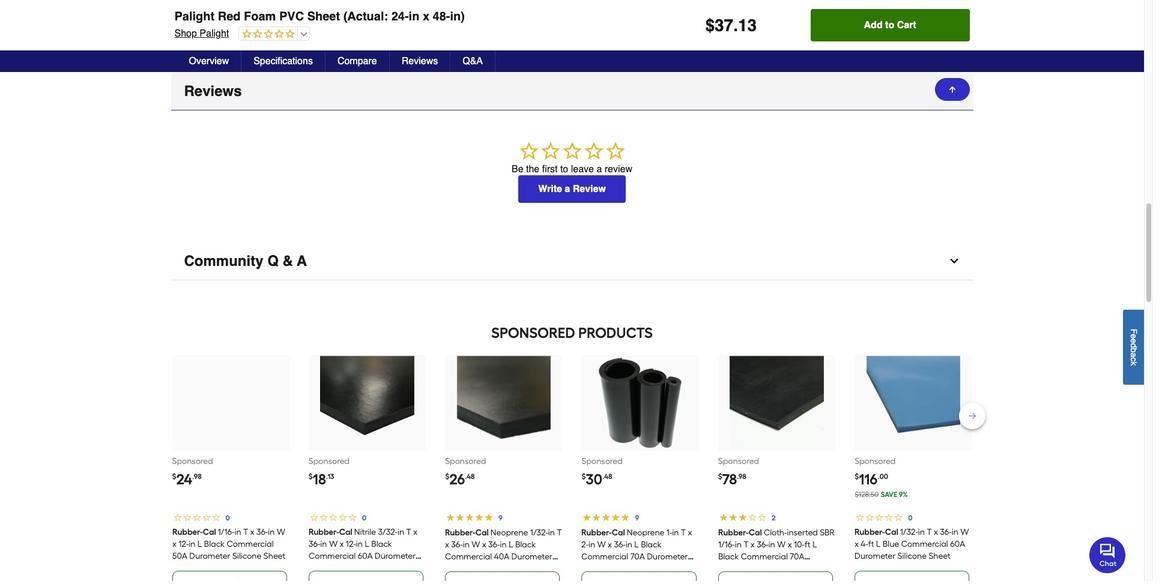 Task type: vqa. For each thing, say whether or not it's contained in the screenshot.
THE WINDOW in window hardware link
no



Task type: locate. For each thing, give the bounding box(es) containing it.
write a review
[[538, 184, 606, 194]]

t inside cloth-inserted sbr 1/16-in t x 36-in w x 10-ft l black commercial 70a durometer rubber sheet
[[744, 540, 749, 550]]

.98
[[192, 473, 202, 481], [737, 473, 746, 481]]

zero stars image
[[239, 29, 295, 40], [518, 140, 627, 163]]

$ 78 .98
[[718, 471, 746, 488]]

sponsored for 78
[[718, 456, 759, 467]]

24 list item
[[172, 355, 289, 582]]

l
[[197, 539, 202, 550], [365, 539, 369, 550], [876, 539, 881, 550], [509, 540, 514, 550], [635, 540, 639, 550], [813, 540, 817, 550]]

0 horizontal spatial 60a
[[358, 551, 373, 562]]

a up the k
[[1129, 353, 1139, 357]]

rubber-cal inside 24 list item
[[172, 527, 216, 538]]

shop
[[175, 28, 197, 39]]

sheet
[[307, 10, 340, 23], [263, 551, 285, 562], [929, 551, 951, 562], [339, 563, 360, 574], [475, 564, 497, 574], [612, 564, 634, 574], [791, 564, 813, 574]]

sponsored inside 26 list item
[[445, 456, 486, 467]]

neoprene
[[491, 528, 528, 538], [627, 528, 665, 538]]

zero stars image up be the first to leave a review
[[518, 140, 627, 163]]

a right write
[[565, 184, 570, 194]]

13
[[738, 16, 757, 35]]

0 horizontal spatial 1/32-
[[530, 528, 548, 538]]

silicone for black
[[232, 551, 261, 562]]

rubber- up 50a
[[172, 527, 203, 538]]

cal inside 30 list item
[[612, 528, 625, 538]]

commercial inside 1/32-in t x 36-in w x 4-ft l blue commercial 60a durometer silicone sheet
[[902, 539, 949, 550]]

durometer inside nitrile 3/32-in t x 36-in w x 12-in l black commercial 60a durometer rubber sheet
[[375, 551, 416, 562]]

w inside cloth-inserted sbr 1/16-in t x 36-in w x 10-ft l black commercial 70a durometer rubber sheet
[[777, 540, 786, 550]]

rubber-cal left cloth-
[[718, 528, 762, 538]]

rubber- left nitrile
[[309, 527, 339, 538]]

60a inside 1/32-in t x 36-in w x 4-ft l blue commercial 60a durometer silicone sheet
[[951, 539, 966, 550]]

$ inside $ 24 .98
[[172, 473, 176, 481]]

2 horizontal spatial a
[[1129, 353, 1139, 357]]

rubber-cal inside 18 "list item"
[[309, 527, 352, 538]]

$ 26 .48
[[445, 471, 475, 488]]

specifications button
[[242, 50, 326, 72]]

2 e from the top
[[1129, 339, 1139, 343]]

ft inside cloth-inserted sbr 1/16-in t x 36-in w x 10-ft l black commercial 70a durometer rubber sheet
[[805, 540, 811, 550]]

1 horizontal spatial 60a
[[951, 539, 966, 550]]

t inside nitrile 3/32-in t x 36-in w x 12-in l black commercial 60a durometer rubber sheet
[[406, 527, 411, 538]]

78
[[723, 471, 737, 488]]

0 horizontal spatial neoprene
[[491, 528, 528, 538]]

$ for 30
[[582, 473, 586, 481]]

black inside neoprene 1/32-in t x 36-in w x 36-in l black commercial 40a durometer rubber sheet
[[516, 540, 536, 550]]

0 horizontal spatial .98
[[192, 473, 202, 481]]

durometer inside neoprene 1/32-in t x 36-in w x 36-in l black commercial 40a durometer rubber sheet
[[512, 552, 553, 562]]

1 neoprene from the left
[[491, 528, 528, 538]]

commercial
[[226, 539, 274, 550], [902, 539, 949, 550], [309, 551, 356, 562], [445, 552, 492, 562], [582, 552, 629, 562], [741, 552, 788, 562]]

$
[[706, 16, 715, 35], [172, 473, 176, 481], [309, 473, 313, 481], [445, 473, 449, 481], [582, 473, 586, 481], [718, 473, 723, 481], [855, 473, 859, 481]]

1 horizontal spatial a
[[597, 164, 602, 175]]

sponsored for 30
[[582, 456, 623, 467]]

cal inside 26 list item
[[476, 528, 489, 538]]

0 vertical spatial palight
[[175, 10, 215, 23]]

durometer inside 1/16-in t x 36-in w x 12-in l black commercial 50a durometer silicone sheet
[[189, 551, 230, 562]]

rubber for 26
[[445, 564, 473, 574]]

blue
[[883, 539, 899, 550]]

.98 inside the $ 78 .98
[[737, 473, 746, 481]]

1/32- inside neoprene 1/32-in t x 36-in w x 36-in l black commercial 40a durometer rubber sheet
[[530, 528, 548, 538]]

.48 inside $ 30 .48
[[603, 473, 612, 481]]

w inside neoprene 1/32-in t x 36-in w x 36-in l black commercial 40a durometer rubber sheet
[[472, 540, 480, 550]]

24-
[[391, 10, 409, 23]]

rubber- left cloth-
[[718, 528, 749, 538]]

0 vertical spatial to
[[886, 20, 895, 31]]

0 vertical spatial a
[[597, 164, 602, 175]]

ft inside 1/32-in t x 36-in w x 4-ft l blue commercial 60a durometer silicone sheet
[[869, 539, 874, 550]]

.00
[[878, 473, 888, 481]]

rubber-cal for 26
[[445, 528, 489, 538]]

q
[[267, 253, 279, 270]]

1 horizontal spatial .48
[[603, 473, 612, 481]]

2 silicone from the left
[[898, 551, 927, 562]]

f
[[1129, 329, 1139, 334]]

2 .48 from the left
[[603, 473, 612, 481]]

.48 inside $ 26 .48
[[465, 473, 475, 481]]

9%
[[899, 491, 908, 499]]

w inside 1/16-in t x 36-in w x 12-in l black commercial 50a durometer silicone sheet
[[277, 527, 285, 538]]

rubber-cal left nitrile
[[309, 527, 352, 538]]

$ for 24
[[172, 473, 176, 481]]

compare up overview
[[184, 35, 247, 52]]

1 vertical spatial 60a
[[358, 551, 373, 562]]

36- inside 1/32-in t x 36-in w x 4-ft l blue commercial 60a durometer silicone sheet
[[940, 527, 952, 538]]

3/32-
[[378, 527, 398, 538]]

$ inside $ 26 .48
[[445, 473, 449, 481]]

1 12- from the left
[[178, 539, 189, 550]]

palight up shop palight
[[175, 10, 215, 23]]

rubber-cal up 2-
[[582, 528, 625, 538]]

1 .48 from the left
[[465, 473, 475, 481]]

.48 for 26
[[465, 473, 475, 481]]

1 silicone from the left
[[232, 551, 261, 562]]

palight
[[175, 10, 215, 23], [200, 28, 229, 39]]

36- inside 1/16-in t x 36-in w x 12-in l black commercial 50a durometer silicone sheet
[[256, 527, 268, 538]]

specifications
[[254, 56, 313, 67]]

ft down inserted
[[805, 540, 811, 550]]

sheet inside cloth-inserted sbr 1/16-in t x 36-in w x 10-ft l black commercial 70a durometer rubber sheet
[[791, 564, 813, 574]]

neoprene up 40a
[[491, 528, 528, 538]]

rubber- inside 116 list item
[[855, 527, 885, 538]]

reviews down overview button
[[184, 83, 242, 100]]

rubber-cal inside 78 list item
[[718, 528, 762, 538]]

$ inside $ 18 .13
[[309, 473, 313, 481]]

ft left blue on the bottom of the page
[[869, 539, 874, 550]]

durometer inside cloth-inserted sbr 1/16-in t x 36-in w x 10-ft l black commercial 70a durometer rubber sheet
[[718, 564, 759, 574]]

0 horizontal spatial silicone
[[232, 551, 261, 562]]

1 horizontal spatial 1/16-
[[718, 540, 735, 550]]

$ 116 .00
[[855, 471, 888, 488]]

commercial inside 1/16-in t x 36-in w x 12-in l black commercial 50a durometer silicone sheet
[[226, 539, 274, 550]]

sponsored inside 18 "list item"
[[309, 456, 350, 467]]

rubber- inside 18 "list item"
[[309, 527, 339, 538]]

durometer inside 1/32-in t x 36-in w x 4-ft l blue commercial 60a durometer silicone sheet
[[855, 551, 896, 562]]

rubber- inside 24 list item
[[172, 527, 203, 538]]

write
[[538, 184, 562, 194]]

f e e d b a c k button
[[1123, 310, 1144, 385]]

0 horizontal spatial 70a
[[631, 552, 645, 562]]

1 .98 from the left
[[192, 473, 202, 481]]

to
[[886, 20, 895, 31], [560, 164, 568, 175]]

1 vertical spatial a
[[565, 184, 570, 194]]

rubber-cal inside 116 list item
[[855, 527, 899, 538]]

cloth-
[[764, 528, 787, 538]]

silicone inside 1/32-in t x 36-in w x 4-ft l blue commercial 60a durometer silicone sheet
[[898, 551, 927, 562]]

1 70a from the left
[[631, 552, 645, 562]]

rubber-cal for 24
[[172, 527, 216, 538]]

a right leave
[[597, 164, 602, 175]]

sponsored inside southdeep products heading
[[491, 324, 575, 342]]

compare down the (actual:
[[338, 56, 377, 67]]

1/16-in t x 36-in w x 12-in l black commercial 50a durometer silicone sheet
[[172, 527, 285, 562]]

zero stars image down foam
[[239, 29, 295, 40]]

reviews button
[[390, 50, 451, 72], [171, 73, 974, 110]]

t inside 1/32-in t x 36-in w x 4-ft l blue commercial 60a durometer silicone sheet
[[927, 527, 932, 538]]

neoprene for 30
[[627, 528, 665, 538]]

1 horizontal spatial 70a
[[790, 552, 805, 562]]

1/16- inside cloth-inserted sbr 1/16-in t x 36-in w x 10-ft l black commercial 70a durometer rubber sheet
[[718, 540, 735, 550]]

2 70a from the left
[[790, 552, 805, 562]]

cal inside 78 list item
[[749, 528, 762, 538]]

neoprene inside "neoprene 1-in t x 2-in w x 36-in l black commercial 70a durometer rubber sheet"
[[627, 528, 665, 538]]

cal for 18
[[339, 527, 352, 538]]

0 horizontal spatial 1/16-
[[218, 527, 234, 538]]

cal
[[203, 527, 216, 538], [339, 527, 352, 538], [885, 527, 899, 538], [476, 528, 489, 538], [612, 528, 625, 538], [749, 528, 762, 538]]

12-
[[178, 539, 189, 550], [346, 539, 356, 550]]

4-
[[861, 539, 869, 550]]

silicone
[[232, 551, 261, 562], [898, 551, 927, 562]]

0 horizontal spatial zero stars image
[[239, 29, 295, 40]]

.98 inside $ 24 .98
[[192, 473, 202, 481]]

rubber-cal inside 30 list item
[[582, 528, 625, 538]]

rubber- inside 78 list item
[[718, 528, 749, 538]]

ft
[[869, 539, 874, 550], [805, 540, 811, 550]]

$ inside $ 116 .00
[[855, 473, 859, 481]]

12- down nitrile
[[346, 539, 356, 550]]

0 horizontal spatial .48
[[465, 473, 475, 481]]

70a
[[631, 552, 645, 562], [790, 552, 805, 562]]

2 12- from the left
[[346, 539, 356, 550]]

1 vertical spatial reviews
[[184, 83, 242, 100]]

palight down red
[[200, 28, 229, 39]]

36- inside nitrile 3/32-in t x 36-in w x 12-in l black commercial 60a durometer rubber sheet
[[309, 539, 320, 550]]

&
[[283, 253, 293, 270]]

1 horizontal spatial neoprene
[[627, 528, 665, 538]]

w inside nitrile 3/32-in t x 36-in w x 12-in l black commercial 60a durometer rubber sheet
[[329, 539, 338, 550]]

sponsored inside 78 list item
[[718, 456, 759, 467]]

0 horizontal spatial 12-
[[178, 539, 189, 550]]

rubber- for 24
[[172, 527, 203, 538]]

rubber-cal up 4-
[[855, 527, 899, 538]]

to right add at the top
[[886, 20, 895, 31]]

rubber-cal neoprene 1-in t x 2-in w x 36-in l black commercial 70a durometer rubber sheet image
[[594, 356, 687, 450]]

0 horizontal spatial reviews
[[184, 83, 242, 100]]

be
[[512, 164, 524, 175]]

1/32-
[[900, 527, 919, 538], [530, 528, 548, 538]]

black for 26
[[516, 540, 536, 550]]

rubber-
[[172, 527, 203, 538], [309, 527, 339, 538], [855, 527, 885, 538], [445, 528, 476, 538], [582, 528, 612, 538], [718, 528, 749, 538]]

l inside cloth-inserted sbr 1/16-in t x 36-in w x 10-ft l black commercial 70a durometer rubber sheet
[[813, 540, 817, 550]]

x
[[423, 10, 430, 23], [250, 527, 254, 538], [413, 527, 417, 538], [934, 527, 938, 538], [688, 528, 693, 538], [172, 539, 176, 550], [340, 539, 344, 550], [855, 539, 859, 550], [445, 540, 449, 550], [482, 540, 487, 550], [608, 540, 612, 550], [751, 540, 755, 550], [788, 540, 792, 550]]

chevron down image
[[948, 38, 960, 50]]

black inside "neoprene 1-in t x 2-in w x 36-in l black commercial 70a durometer rubber sheet"
[[641, 540, 662, 550]]

rubber inside "neoprene 1-in t x 2-in w x 36-in l black commercial 70a durometer rubber sheet"
[[582, 564, 610, 574]]

durometer
[[189, 551, 230, 562], [375, 551, 416, 562], [855, 551, 896, 562], [512, 552, 553, 562], [647, 552, 688, 562], [718, 564, 759, 574]]

rubber
[[309, 563, 337, 574], [445, 564, 473, 574], [582, 564, 610, 574], [761, 564, 789, 574]]

1 horizontal spatial to
[[886, 20, 895, 31]]

cal for 30
[[612, 528, 625, 538]]

w
[[277, 527, 285, 538], [961, 527, 969, 538], [329, 539, 338, 550], [472, 540, 480, 550], [598, 540, 606, 550], [777, 540, 786, 550]]

c
[[1129, 357, 1139, 362]]

l inside nitrile 3/32-in t x 36-in w x 12-in l black commercial 60a durometer rubber sheet
[[365, 539, 369, 550]]

e
[[1129, 334, 1139, 339], [1129, 339, 1139, 343]]

0 vertical spatial 60a
[[951, 539, 966, 550]]

cal inside 24 list item
[[203, 527, 216, 538]]

add
[[864, 20, 883, 31]]

78 list item
[[718, 355, 836, 582]]

rubber- up 2-
[[582, 528, 612, 538]]

1 horizontal spatial reviews
[[402, 56, 438, 67]]

(actual:
[[343, 10, 388, 23]]

1 horizontal spatial silicone
[[898, 551, 927, 562]]

rubber-cal inside 26 list item
[[445, 528, 489, 538]]

rubber inside nitrile 3/32-in t x 36-in w x 12-in l black commercial 60a durometer rubber sheet
[[309, 563, 337, 574]]

1 horizontal spatial ft
[[869, 539, 874, 550]]

e up b
[[1129, 339, 1139, 343]]

add to cart
[[864, 20, 917, 31]]

rubber- inside 30 list item
[[582, 528, 612, 538]]

to right first
[[560, 164, 568, 175]]

chat invite button image
[[1090, 537, 1126, 574]]

rubber-cal
[[172, 527, 216, 538], [309, 527, 352, 538], [855, 527, 899, 538], [445, 528, 489, 538], [582, 528, 625, 538], [718, 528, 762, 538]]

cal inside 18 "list item"
[[339, 527, 352, 538]]

0 horizontal spatial a
[[565, 184, 570, 194]]

40a
[[494, 552, 510, 562]]

$ inside the $ 78 .98
[[718, 473, 723, 481]]

1 vertical spatial 1/16-
[[718, 540, 735, 550]]

50a
[[172, 551, 187, 562]]

.48
[[465, 473, 475, 481], [603, 473, 612, 481]]

.48 for 30
[[603, 473, 612, 481]]

e up d
[[1129, 334, 1139, 339]]

12- up 50a
[[178, 539, 189, 550]]

neoprene left 1-
[[627, 528, 665, 538]]

0 horizontal spatial ft
[[805, 540, 811, 550]]

rubber for 18
[[309, 563, 337, 574]]

36-
[[256, 527, 268, 538], [940, 527, 952, 538], [309, 539, 320, 550], [451, 540, 463, 550], [489, 540, 500, 550], [614, 540, 626, 550], [757, 540, 769, 550]]

1 horizontal spatial .98
[[737, 473, 746, 481]]

2 .98 from the left
[[737, 473, 746, 481]]

1 horizontal spatial 1/32-
[[900, 527, 919, 538]]

a
[[597, 164, 602, 175], [565, 184, 570, 194], [1129, 353, 1139, 357]]

reviews down 24- at the top of page
[[402, 56, 438, 67]]

0 horizontal spatial compare
[[184, 35, 247, 52]]

in
[[409, 10, 420, 23], [234, 527, 241, 538], [268, 527, 275, 538], [398, 527, 404, 538], [918, 527, 925, 538], [952, 527, 959, 538], [548, 528, 555, 538], [673, 528, 679, 538], [189, 539, 195, 550], [320, 539, 327, 550], [356, 539, 363, 550], [463, 540, 470, 550], [500, 540, 507, 550], [589, 540, 596, 550], [626, 540, 633, 550], [735, 540, 742, 550], [769, 540, 775, 550]]

1/16-
[[218, 527, 234, 538], [718, 540, 735, 550]]

26
[[449, 471, 465, 488]]

sponsored inside 30 list item
[[582, 456, 623, 467]]

reviews
[[402, 56, 438, 67], [184, 83, 242, 100]]

rubber- down $ 26 .48
[[445, 528, 476, 538]]

sheet inside neoprene 1/32-in t x 36-in w x 36-in l black commercial 40a durometer rubber sheet
[[475, 564, 497, 574]]

rubber- up 4-
[[855, 527, 885, 538]]

cal for 78
[[749, 528, 762, 538]]

1 vertical spatial to
[[560, 164, 568, 175]]

rubber- for 26
[[445, 528, 476, 538]]

overview
[[189, 56, 229, 67]]

sbr
[[820, 528, 835, 538]]

southdeep products image
[[172, 355, 289, 451]]

1 vertical spatial zero stars image
[[518, 140, 627, 163]]

sheet inside 1/16-in t x 36-in w x 12-in l black commercial 50a durometer silicone sheet
[[263, 551, 285, 562]]

1 horizontal spatial 12-
[[346, 539, 356, 550]]

t
[[243, 527, 248, 538], [406, 527, 411, 538], [927, 527, 932, 538], [557, 528, 562, 538], [681, 528, 686, 538], [744, 540, 749, 550]]

2 neoprene from the left
[[627, 528, 665, 538]]

116 list item
[[855, 355, 972, 582]]

sheet inside nitrile 3/32-in t x 36-in w x 12-in l black commercial 60a durometer rubber sheet
[[339, 563, 360, 574]]

$ inside $ 30 .48
[[582, 473, 586, 481]]

black inside cloth-inserted sbr 1/16-in t x 36-in w x 10-ft l black commercial 70a durometer rubber sheet
[[718, 552, 739, 562]]

0 vertical spatial compare
[[184, 35, 247, 52]]

k
[[1129, 362, 1139, 366]]

community q & a
[[184, 253, 307, 270]]

rubber-cal nitrile 3/32-in t x 36-in w x 12-in l black commercial 60a durometer rubber sheet image
[[320, 356, 414, 450]]

rubber-cal down $ 26 .48
[[445, 528, 489, 538]]

rubber-cal up 50a
[[172, 527, 216, 538]]

1 horizontal spatial compare
[[338, 56, 377, 67]]

0 horizontal spatial to
[[560, 164, 568, 175]]

leave
[[571, 164, 594, 175]]

in)
[[450, 10, 465, 23]]

0 vertical spatial 1/16-
[[218, 527, 234, 538]]

cal for 26
[[476, 528, 489, 538]]

2 vertical spatial a
[[1129, 353, 1139, 357]]

black for 30
[[641, 540, 662, 550]]

rubber- inside 26 list item
[[445, 528, 476, 538]]

sponsored inside 24 list item
[[172, 456, 213, 467]]

black inside nitrile 3/32-in t x 36-in w x 12-in l black commercial 60a durometer rubber sheet
[[371, 539, 392, 550]]

a
[[297, 253, 307, 270]]

rubber inside neoprene 1/32-in t x 36-in w x 36-in l black commercial 40a durometer rubber sheet
[[445, 564, 473, 574]]

30 list item
[[582, 355, 699, 582]]



Task type: describe. For each thing, give the bounding box(es) containing it.
1 e from the top
[[1129, 334, 1139, 339]]

d
[[1129, 343, 1139, 348]]

$ 18 .13
[[309, 471, 334, 488]]

l inside 1/32-in t x 36-in w x 4-ft l blue commercial 60a durometer silicone sheet
[[876, 539, 881, 550]]

60a inside nitrile 3/32-in t x 36-in w x 12-in l black commercial 60a durometer rubber sheet
[[358, 551, 373, 562]]

rubber-cal for 18
[[309, 527, 352, 538]]

black for 18
[[371, 539, 392, 550]]

red
[[218, 10, 241, 23]]

chevron up image
[[948, 85, 960, 97]]

$ 24 .98
[[172, 471, 202, 488]]

rubber-cal neoprene 1/32-in t x 36-in w x 36-in l black commercial 40a durometer rubber sheet image
[[457, 356, 551, 450]]

add to cart button
[[811, 9, 970, 41]]

sponsored inside 116 list item
[[855, 456, 896, 467]]

palight red foam pvc sheet (actual: 24-in x 48-in)
[[175, 10, 465, 23]]

cart
[[897, 20, 917, 31]]

1 horizontal spatial zero stars image
[[518, 140, 627, 163]]

t inside "neoprene 1-in t x 2-in w x 36-in l black commercial 70a durometer rubber sheet"
[[681, 528, 686, 538]]

a for f e e d b a c k
[[1129, 353, 1139, 357]]

write a review button
[[519, 175, 626, 203]]

$128.50 save 9%
[[855, 491, 908, 499]]

review
[[605, 164, 633, 175]]

26 list item
[[445, 355, 563, 582]]

to inside button
[[886, 20, 895, 31]]

$ for 37
[[706, 16, 715, 35]]

70a inside "neoprene 1-in t x 2-in w x 36-in l black commercial 70a durometer rubber sheet"
[[631, 552, 645, 562]]

cloth-inserted sbr 1/16-in t x 36-in w x 10-ft l black commercial 70a durometer rubber sheet
[[718, 528, 835, 574]]

rubber- for 78
[[718, 528, 749, 538]]

commercial inside neoprene 1/32-in t x 36-in w x 36-in l black commercial 40a durometer rubber sheet
[[445, 552, 492, 562]]

$128.50
[[855, 491, 879, 499]]

f e e d b a c k
[[1129, 329, 1139, 366]]

neoprene for 26
[[491, 528, 528, 538]]

first
[[542, 164, 558, 175]]

w inside 1/32-in t x 36-in w x 4-ft l blue commercial 60a durometer silicone sheet
[[961, 527, 969, 538]]

rubber-cal cloth-inserted sbr 1/16-in t x 36-in w x 10-ft l black commercial 70a durometer rubber sheet image
[[730, 356, 824, 450]]

cal for 24
[[203, 527, 216, 538]]

116
[[859, 471, 878, 488]]

.98 for 78
[[737, 473, 746, 481]]

12- inside nitrile 3/32-in t x 36-in w x 12-in l black commercial 60a durometer rubber sheet
[[346, 539, 356, 550]]

sponsored for 24
[[172, 456, 213, 467]]

30
[[586, 471, 603, 488]]

10-
[[794, 540, 805, 550]]

$ 30 .48
[[582, 471, 612, 488]]

$ for 26
[[445, 473, 449, 481]]

be the first to leave a review
[[512, 164, 633, 175]]

q&a button
[[451, 50, 496, 72]]

commercial inside nitrile 3/32-in t x 36-in w x 12-in l black commercial 60a durometer rubber sheet
[[309, 551, 356, 562]]

q&a
[[463, 56, 483, 67]]

1-
[[667, 528, 673, 538]]

neoprene 1-in t x 2-in w x 36-in l black commercial 70a durometer rubber sheet
[[582, 528, 693, 574]]

commercial inside cloth-inserted sbr 1/16-in t x 36-in w x 10-ft l black commercial 70a durometer rubber sheet
[[741, 552, 788, 562]]

nitrile 3/32-in t x 36-in w x 12-in l black commercial 60a durometer rubber sheet
[[309, 527, 417, 574]]

$ for 78
[[718, 473, 723, 481]]

sponsored for 18
[[309, 456, 350, 467]]

sheet inside "neoprene 1-in t x 2-in w x 36-in l black commercial 70a durometer rubber sheet"
[[612, 564, 634, 574]]

rubber-cal for 30
[[582, 528, 625, 538]]

a for be the first to leave a review
[[597, 164, 602, 175]]

l inside neoprene 1/32-in t x 36-in w x 36-in l black commercial 40a durometer rubber sheet
[[509, 540, 514, 550]]

the
[[526, 164, 540, 175]]

community
[[184, 253, 263, 270]]

l inside "neoprene 1-in t x 2-in w x 36-in l black commercial 70a durometer rubber sheet"
[[635, 540, 639, 550]]

inserted
[[787, 528, 818, 538]]

pvc
[[279, 10, 304, 23]]

b
[[1129, 348, 1139, 353]]

commercial inside "neoprene 1-in t x 2-in w x 36-in l black commercial 70a durometer rubber sheet"
[[582, 552, 629, 562]]

.
[[734, 16, 738, 35]]

.13
[[326, 473, 334, 481]]

w inside "neoprene 1-in t x 2-in w x 36-in l black commercial 70a durometer rubber sheet"
[[598, 540, 606, 550]]

1/16- inside 1/16-in t x 36-in w x 12-in l black commercial 50a durometer silicone sheet
[[218, 527, 234, 538]]

.98 for 24
[[192, 473, 202, 481]]

black inside 1/16-in t x 36-in w x 12-in l black commercial 50a durometer silicone sheet
[[204, 539, 224, 550]]

l inside 1/16-in t x 36-in w x 12-in l black commercial 50a durometer silicone sheet
[[197, 539, 202, 550]]

$ for 116
[[855, 473, 859, 481]]

nitrile
[[354, 527, 376, 538]]

1 vertical spatial palight
[[200, 28, 229, 39]]

18 list item
[[309, 355, 426, 582]]

48-
[[433, 10, 450, 23]]

overview button
[[177, 50, 242, 72]]

rubber-cal for 78
[[718, 528, 762, 538]]

37
[[715, 16, 734, 35]]

community q & a button
[[171, 243, 974, 280]]

review
[[573, 184, 606, 194]]

36- inside "neoprene 1-in t x 2-in w x 36-in l black commercial 70a durometer rubber sheet"
[[614, 540, 626, 550]]

rubber- for 30
[[582, 528, 612, 538]]

sponsored products
[[491, 324, 653, 342]]

t inside neoprene 1/32-in t x 36-in w x 36-in l black commercial 40a durometer rubber sheet
[[557, 528, 562, 538]]

0 vertical spatial zero stars image
[[239, 29, 295, 40]]

70a inside cloth-inserted sbr 1/16-in t x 36-in w x 10-ft l black commercial 70a durometer rubber sheet
[[790, 552, 805, 562]]

1 vertical spatial compare
[[338, 56, 377, 67]]

cal inside 116 list item
[[885, 527, 899, 538]]

1/32-in t x 36-in w x 4-ft l blue commercial 60a durometer silicone sheet
[[855, 527, 969, 562]]

foam
[[244, 10, 276, 23]]

neoprene 1/32-in t x 36-in w x 36-in l black commercial 40a durometer rubber sheet
[[445, 528, 562, 574]]

arrow up image
[[948, 85, 957, 94]]

chevron down image
[[948, 255, 960, 267]]

silicone for blue
[[898, 551, 927, 562]]

southdeep products heading
[[171, 321, 974, 345]]

sponsored for 26
[[445, 456, 486, 467]]

rubber-cal 1/32-in t x 36-in w x 4-ft l blue commercial 60a durometer silicone sheet image
[[867, 356, 961, 450]]

save
[[881, 491, 898, 499]]

rubber- for 18
[[309, 527, 339, 538]]

$ for 18
[[309, 473, 313, 481]]

36- inside cloth-inserted sbr 1/16-in t x 36-in w x 10-ft l black commercial 70a durometer rubber sheet
[[757, 540, 769, 550]]

12- inside 1/16-in t x 36-in w x 12-in l black commercial 50a durometer silicone sheet
[[178, 539, 189, 550]]

1/32- inside 1/32-in t x 36-in w x 4-ft l blue commercial 60a durometer silicone sheet
[[900, 527, 919, 538]]

24
[[176, 471, 192, 488]]

t inside 1/16-in t x 36-in w x 12-in l black commercial 50a durometer silicone sheet
[[243, 527, 248, 538]]

sheet inside 1/32-in t x 36-in w x 4-ft l blue commercial 60a durometer silicone sheet
[[929, 551, 951, 562]]

18
[[313, 471, 326, 488]]

products
[[579, 324, 653, 342]]

shop palight
[[175, 28, 229, 39]]

rubber inside cloth-inserted sbr 1/16-in t x 36-in w x 10-ft l black commercial 70a durometer rubber sheet
[[761, 564, 789, 574]]

durometer inside "neoprene 1-in t x 2-in w x 36-in l black commercial 70a durometer rubber sheet"
[[647, 552, 688, 562]]

$ 37 . 13
[[706, 16, 757, 35]]

rubber for 30
[[582, 564, 610, 574]]

0 vertical spatial reviews
[[402, 56, 438, 67]]

2-
[[582, 540, 589, 550]]



